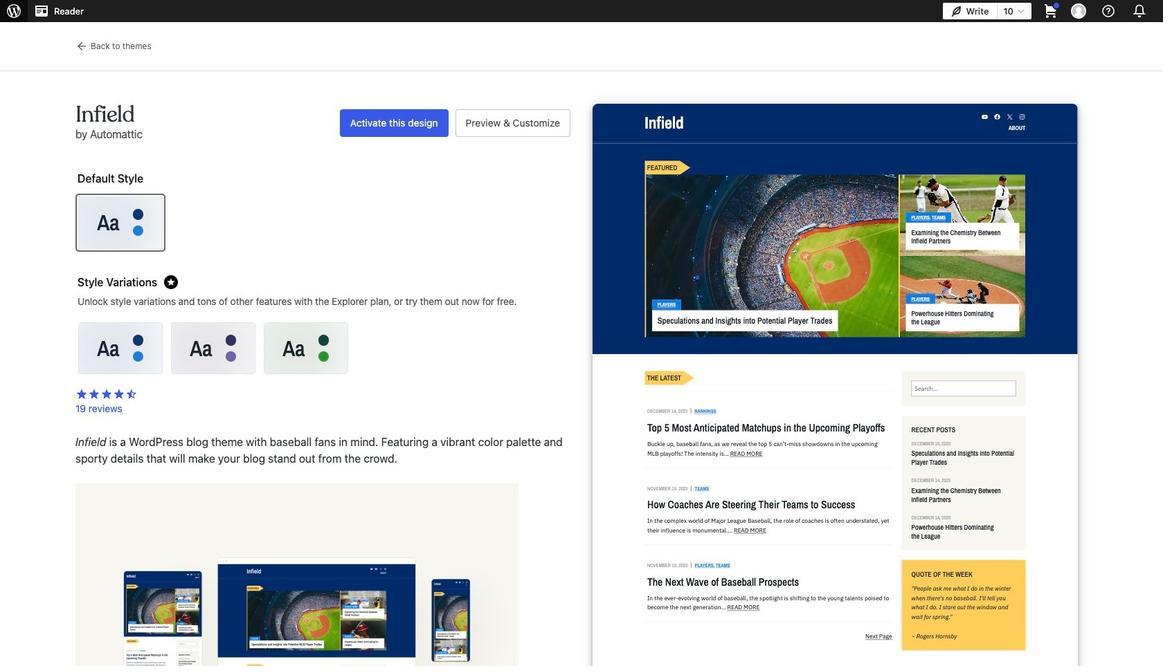 Task type: vqa. For each thing, say whether or not it's contained in the screenshot.
help image
yes



Task type: locate. For each thing, give the bounding box(es) containing it.
my profile image
[[1071, 3, 1087, 19]]

my shopping cart image
[[1043, 3, 1060, 19]]

help image
[[1100, 3, 1117, 19]]

main content
[[0, 22, 1163, 667]]



Task type: describe. For each thing, give the bounding box(es) containing it.
manage your notifications image
[[1130, 1, 1150, 21]]

manage your sites image
[[6, 3, 22, 19]]



